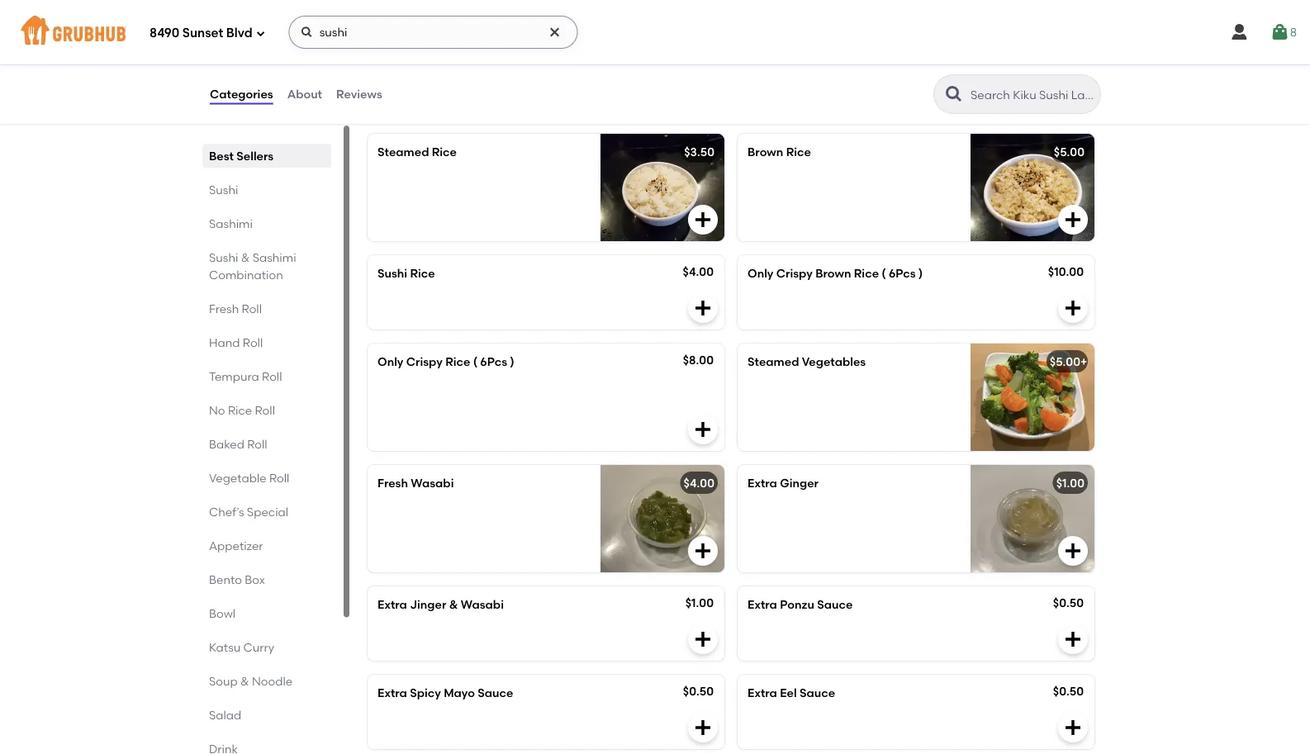 Task type: describe. For each thing, give the bounding box(es) containing it.
svg image for extra jinger & wasabi
[[693, 629, 713, 649]]

katsu
[[209, 640, 241, 654]]

svg image for extra spicy mayo sauce
[[693, 718, 713, 738]]

extra jinger & wasabi
[[378, 598, 504, 612]]

rice for steamed rice
[[432, 145, 457, 159]]

extra eel sauce
[[748, 686, 835, 700]]

svg image for only crispy rice ( 6pcs )
[[693, 420, 713, 439]]

1 vertical spatial $4.00
[[684, 476, 715, 490]]

tempura
[[209, 369, 259, 383]]

blvd
[[226, 26, 253, 41]]

jinger
[[410, 598, 446, 612]]

side
[[364, 95, 402, 116]]

sushi & sashimi combination tab
[[209, 249, 325, 283]]

0 vertical spatial sashimi
[[209, 216, 253, 230]]

noodle
[[252, 674, 293, 688]]

roll for vegetable
[[269, 471, 289, 485]]

svg image for extra eel sauce
[[1063, 718, 1083, 738]]

categories
[[210, 87, 273, 101]]

sellers
[[236, 149, 274, 163]]

$5.00 for $5.00
[[1054, 145, 1085, 159]]

1 vertical spatial wasabi
[[461, 598, 504, 612]]

roll for fresh
[[242, 302, 262, 316]]

crispy for rice
[[406, 355, 443, 369]]

chef's
[[209, 505, 244, 519]]

8 button
[[1270, 17, 1297, 47]]

only for only crispy rice ( 6pcs )
[[378, 355, 404, 369]]

appetizer tab
[[209, 537, 325, 554]]

extra for extra eel sauce
[[748, 686, 777, 700]]

vegetable roll tab
[[209, 469, 325, 487]]

sushi for sushi rice
[[378, 266, 407, 280]]

+
[[1081, 355, 1087, 369]]

main navigation navigation
[[0, 0, 1310, 64]]

sushi for sushi & sashimi combination
[[209, 250, 238, 264]]

reviews button
[[335, 64, 383, 124]]

bowl tab
[[209, 605, 325, 622]]

vegetable roll
[[209, 471, 289, 485]]

1 vertical spatial (
[[473, 355, 477, 369]]

$5.00 for $5.00 +
[[1050, 355, 1081, 369]]

steamed for steamed vegetables
[[748, 355, 799, 369]]

fresh for fresh wasabi
[[378, 476, 408, 490]]

special
[[247, 505, 288, 519]]

soup & noodle
[[209, 674, 293, 688]]

only for only crispy brown rice ( 6pcs )
[[748, 266, 774, 280]]

rice for brown rice
[[786, 145, 811, 159]]

vegetables
[[802, 355, 866, 369]]

steamed vegetables image
[[971, 344, 1095, 451]]

fresh wasabi image
[[601, 465, 724, 572]]

best
[[209, 149, 234, 163]]

search icon image
[[944, 84, 964, 104]]

s.pellegrino button
[[368, 0, 724, 60]]

salad tab
[[209, 706, 325, 724]]

bowl
[[209, 606, 236, 620]]

steamed rice image
[[601, 134, 724, 241]]

1 horizontal spatial $1.00
[[1056, 476, 1085, 490]]

spicy
[[410, 686, 441, 700]]

sashimi inside sushi & sashimi combination
[[252, 250, 296, 264]]

best sellers
[[209, 149, 274, 163]]

Search for food, convenience, alcohol... search field
[[289, 16, 578, 49]]

$8.00
[[683, 353, 714, 367]]

about
[[287, 87, 322, 101]]

soup
[[209, 674, 238, 688]]

crispy for brown
[[776, 266, 813, 280]]

$0.50 for $1.00
[[1053, 596, 1084, 610]]

about button
[[286, 64, 323, 124]]

8
[[1290, 25, 1297, 39]]

extra for extra ponzu sauce
[[748, 598, 777, 612]]

fresh for fresh roll
[[209, 302, 239, 316]]

Search Kiku Sushi Larchmont search field
[[969, 87, 1095, 102]]

fresh wasabi
[[378, 476, 454, 490]]

$5.00 +
[[1050, 355, 1087, 369]]

1 vertical spatial &
[[449, 598, 458, 612]]

extra for extra jinger & wasabi
[[378, 598, 407, 612]]

1 horizontal spatial )
[[919, 266, 923, 280]]

hand
[[209, 335, 240, 349]]

sushi for sushi
[[209, 183, 238, 197]]

eel
[[780, 686, 797, 700]]

ponzu
[[780, 598, 814, 612]]

0 horizontal spatial $1.00
[[685, 596, 714, 610]]

$0.50 for $0.50
[[1053, 684, 1084, 698]]

s.pellegrino
[[378, 20, 443, 34]]



Task type: vqa. For each thing, say whether or not it's contained in the screenshot.
the bottom $5.00
yes



Task type: locate. For each thing, give the bounding box(es) containing it.
extra ginger image
[[971, 465, 1095, 572]]

extra left eel
[[748, 686, 777, 700]]

no rice roll tab
[[209, 401, 325, 419]]

baked
[[209, 437, 244, 451]]

)
[[919, 266, 923, 280], [510, 355, 514, 369]]

no rice roll
[[209, 403, 275, 417]]

fresh roll tab
[[209, 300, 325, 317]]

steamed down side
[[378, 145, 429, 159]]

brown rice
[[748, 145, 811, 159]]

sashimi up 'combination'
[[252, 250, 296, 264]]

0 vertical spatial $5.00
[[1054, 145, 1085, 159]]

only crispy rice ( 6pcs )
[[378, 355, 514, 369]]

extra
[[748, 476, 777, 490], [378, 598, 407, 612], [748, 598, 777, 612], [378, 686, 407, 700], [748, 686, 777, 700]]

$0.50
[[1053, 596, 1084, 610], [683, 684, 714, 698], [1053, 684, 1084, 698]]

katsu curry
[[209, 640, 274, 654]]

baked roll
[[209, 437, 267, 451]]

tempura roll
[[209, 369, 282, 383]]

extra for extra spicy mayo sauce
[[378, 686, 407, 700]]

chef's special tab
[[209, 503, 325, 520]]

0 vertical spatial wasabi
[[411, 476, 454, 490]]

(
[[882, 266, 886, 280], [473, 355, 477, 369]]

tempura roll tab
[[209, 368, 325, 385]]

appetizer
[[209, 539, 263, 553]]

wasabi
[[411, 476, 454, 490], [461, 598, 504, 612]]

svg image for brown rice
[[1063, 210, 1083, 230]]

roll inside tab
[[247, 437, 267, 451]]

rice
[[432, 145, 457, 159], [786, 145, 811, 159], [410, 266, 435, 280], [854, 266, 879, 280], [445, 355, 470, 369], [228, 403, 252, 417]]

2 vertical spatial &
[[240, 674, 249, 688]]

8490 sunset blvd
[[150, 26, 253, 41]]

& right soup
[[240, 674, 249, 688]]

sauce right 'mayo'
[[478, 686, 513, 700]]

& inside sushi & sashimi combination
[[241, 250, 250, 264]]

1 horizontal spatial crispy
[[776, 266, 813, 280]]

mayo
[[444, 686, 475, 700]]

0 vertical spatial only
[[748, 266, 774, 280]]

1 vertical spatial crispy
[[406, 355, 443, 369]]

1 vertical spatial sashimi
[[252, 250, 296, 264]]

0 vertical spatial sushi
[[209, 183, 238, 197]]

roll up no rice roll tab
[[262, 369, 282, 383]]

$1.00
[[1056, 476, 1085, 490], [685, 596, 714, 610]]

1 horizontal spatial only
[[748, 266, 774, 280]]

extra ginger
[[748, 476, 819, 490]]

0 vertical spatial brown
[[748, 145, 783, 159]]

svg image for extra ginger
[[1063, 541, 1083, 561]]

0 vertical spatial fresh
[[209, 302, 239, 316]]

8490
[[150, 26, 179, 41]]

$10.00
[[1048, 265, 1084, 279]]

categories button
[[209, 64, 274, 124]]

rice inside tab
[[228, 403, 252, 417]]

roll right hand
[[243, 335, 263, 349]]

brown rice image
[[971, 134, 1095, 241]]

0 horizontal spatial 6pcs
[[480, 355, 507, 369]]

svg image
[[1230, 22, 1250, 42], [300, 26, 314, 39], [1063, 541, 1083, 561], [1063, 629, 1083, 649], [693, 718, 713, 738], [1063, 718, 1083, 738]]

1 vertical spatial fresh
[[378, 476, 408, 490]]

extra ponzu sauce
[[748, 598, 853, 612]]

only
[[748, 266, 774, 280], [378, 355, 404, 369]]

sushi rice
[[378, 266, 435, 280]]

svg image for steamed rice
[[693, 210, 713, 230]]

1 vertical spatial $1.00
[[685, 596, 714, 610]]

&
[[241, 250, 250, 264], [449, 598, 458, 612], [240, 674, 249, 688]]

combination
[[209, 268, 283, 282]]

1 vertical spatial 6pcs
[[480, 355, 507, 369]]

box
[[245, 572, 265, 587]]

hand roll tab
[[209, 334, 325, 351]]

$4.00
[[683, 265, 714, 279], [684, 476, 715, 490]]

sauce
[[817, 598, 853, 612], [478, 686, 513, 700], [800, 686, 835, 700]]

hand roll
[[209, 335, 263, 349]]

roll down tempura roll tab
[[255, 403, 275, 417]]

svg image for only crispy brown rice ( 6pcs )
[[1063, 298, 1083, 318]]

0 vertical spatial crispy
[[776, 266, 813, 280]]

ginger
[[780, 476, 819, 490]]

sunset
[[182, 26, 223, 41]]

bento box
[[209, 572, 265, 587]]

soup & noodle tab
[[209, 672, 325, 690]]

chef's special
[[209, 505, 288, 519]]

reviews
[[336, 87, 382, 101]]

svg image
[[1270, 22, 1290, 42], [548, 26, 561, 39], [256, 28, 266, 38], [693, 210, 713, 230], [1063, 210, 1083, 230], [693, 298, 713, 318], [1063, 298, 1083, 318], [693, 420, 713, 439], [693, 541, 713, 561], [693, 629, 713, 649]]

0 vertical spatial )
[[919, 266, 923, 280]]

only crispy brown rice ( 6pcs )
[[748, 266, 923, 280]]

steamed rice
[[378, 145, 457, 159]]

fresh
[[209, 302, 239, 316], [378, 476, 408, 490]]

1 horizontal spatial brown
[[815, 266, 851, 280]]

roll for hand
[[243, 335, 263, 349]]

0 horizontal spatial steamed
[[378, 145, 429, 159]]

sashimi
[[209, 216, 253, 230], [252, 250, 296, 264]]

svg image inside 8 button
[[1270, 22, 1290, 42]]

bento box tab
[[209, 571, 325, 588]]

1 horizontal spatial 6pcs
[[889, 266, 916, 280]]

roll down 'combination'
[[242, 302, 262, 316]]

1 vertical spatial steamed
[[748, 355, 799, 369]]

crispy
[[776, 266, 813, 280], [406, 355, 443, 369]]

0 vertical spatial steamed
[[378, 145, 429, 159]]

$5.00
[[1054, 145, 1085, 159], [1050, 355, 1081, 369]]

fresh inside tab
[[209, 302, 239, 316]]

0 vertical spatial $1.00
[[1056, 476, 1085, 490]]

sushi tab
[[209, 181, 325, 198]]

0 vertical spatial 6pcs
[[889, 266, 916, 280]]

extra spicy mayo sauce
[[378, 686, 513, 700]]

& right jinger
[[449, 598, 458, 612]]

1 horizontal spatial steamed
[[748, 355, 799, 369]]

salad
[[209, 708, 241, 722]]

extra left jinger
[[378, 598, 407, 612]]

0 vertical spatial $4.00
[[683, 265, 714, 279]]

2 vertical spatial sushi
[[378, 266, 407, 280]]

extra left the ponzu
[[748, 598, 777, 612]]

sushi inside 'tab'
[[209, 183, 238, 197]]

1 vertical spatial $5.00
[[1050, 355, 1081, 369]]

sauce right eel
[[800, 686, 835, 700]]

steamed left vegetables in the right top of the page
[[748, 355, 799, 369]]

extra for extra ginger
[[748, 476, 777, 490]]

steamed for steamed rice
[[378, 145, 429, 159]]

svg image for extra ponzu sauce
[[1063, 629, 1083, 649]]

1 vertical spatial )
[[510, 355, 514, 369]]

roll for tempura
[[262, 369, 282, 383]]

0 horizontal spatial wasabi
[[411, 476, 454, 490]]

vegetable
[[209, 471, 267, 485]]

best sellers tab
[[209, 147, 325, 164]]

rice for sushi rice
[[410, 266, 435, 280]]

0 horizontal spatial crispy
[[406, 355, 443, 369]]

no
[[209, 403, 225, 417]]

& up 'combination'
[[241, 250, 250, 264]]

extra left 'spicy'
[[378, 686, 407, 700]]

1 vertical spatial sushi
[[209, 250, 238, 264]]

sushi
[[209, 183, 238, 197], [209, 250, 238, 264], [378, 266, 407, 280]]

baked roll tab
[[209, 435, 325, 453]]

0 horizontal spatial (
[[473, 355, 477, 369]]

sashimi up sushi & sashimi combination
[[209, 216, 253, 230]]

1 vertical spatial only
[[378, 355, 404, 369]]

$3.50
[[684, 145, 715, 159]]

katsu curry tab
[[209, 639, 325, 656]]

brown
[[748, 145, 783, 159], [815, 266, 851, 280]]

1 horizontal spatial fresh
[[378, 476, 408, 490]]

0 horizontal spatial )
[[510, 355, 514, 369]]

1 horizontal spatial (
[[882, 266, 886, 280]]

steamed
[[378, 145, 429, 159], [748, 355, 799, 369]]

svg image for sushi rice
[[693, 298, 713, 318]]

roll up special at the left of page
[[269, 471, 289, 485]]

roll right baked
[[247, 437, 267, 451]]

bento
[[209, 572, 242, 587]]

0 vertical spatial &
[[241, 250, 250, 264]]

6pcs
[[889, 266, 916, 280], [480, 355, 507, 369]]

0 horizontal spatial fresh
[[209, 302, 239, 316]]

steamed vegetables
[[748, 355, 866, 369]]

& for noodle
[[240, 674, 249, 688]]

& for sashimi
[[241, 250, 250, 264]]

0 horizontal spatial only
[[378, 355, 404, 369]]

0 vertical spatial (
[[882, 266, 886, 280]]

roll
[[242, 302, 262, 316], [243, 335, 263, 349], [262, 369, 282, 383], [255, 403, 275, 417], [247, 437, 267, 451], [269, 471, 289, 485]]

sushi inside sushi & sashimi combination
[[209, 250, 238, 264]]

roll for baked
[[247, 437, 267, 451]]

0 horizontal spatial brown
[[748, 145, 783, 159]]

curry
[[243, 640, 274, 654]]

tab
[[209, 740, 325, 754]]

sauce right the ponzu
[[817, 598, 853, 612]]

rice for no rice roll
[[228, 403, 252, 417]]

1 vertical spatial brown
[[815, 266, 851, 280]]

sauce for $0.50
[[800, 686, 835, 700]]

sashimi tab
[[209, 215, 325, 232]]

1 horizontal spatial wasabi
[[461, 598, 504, 612]]

sauce for $1.00
[[817, 598, 853, 612]]

extra left ginger
[[748, 476, 777, 490]]

fresh roll
[[209, 302, 262, 316]]

svg image for fresh wasabi
[[693, 541, 713, 561]]

sushi & sashimi combination
[[209, 250, 296, 282]]



